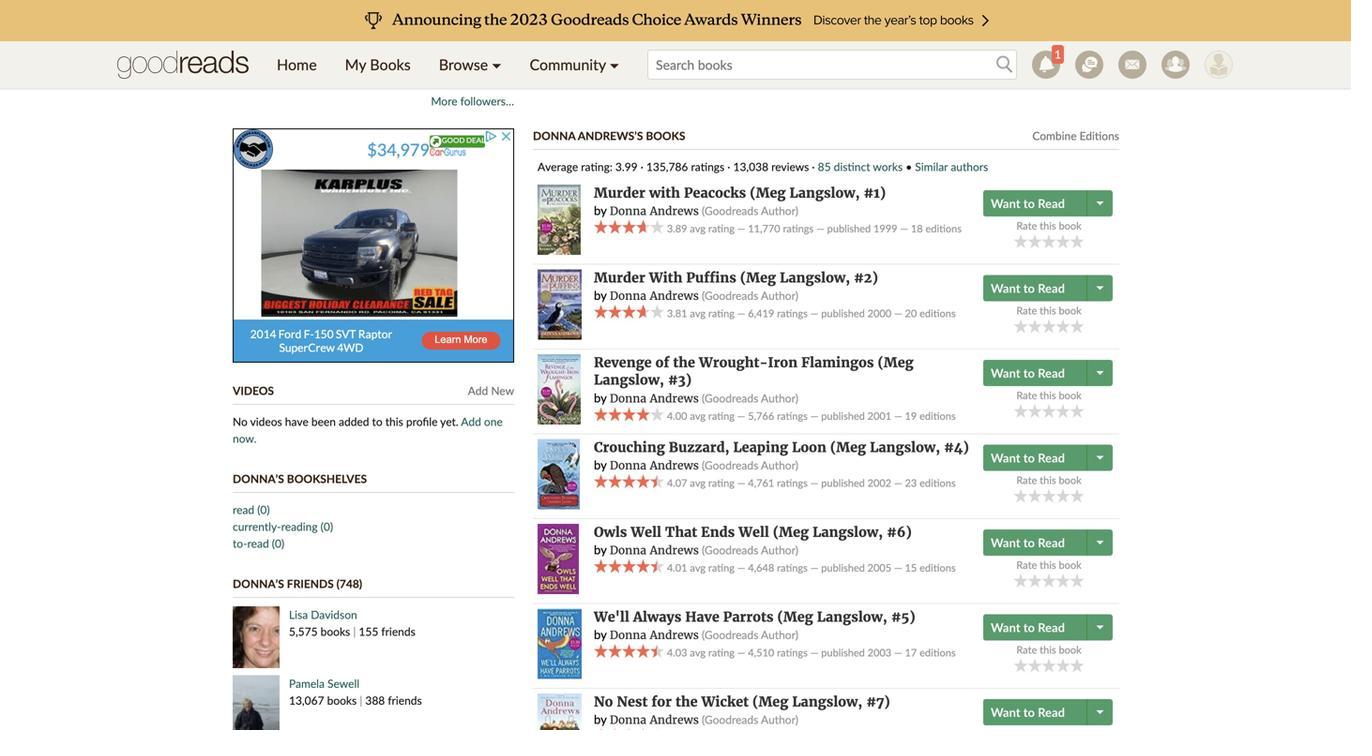 Task type: locate. For each thing, give the bounding box(es) containing it.
(meg right the loon
[[830, 440, 866, 456]]

(goodreads down murder with puffins (meg langslow, #2) heading
[[702, 289, 758, 303]]

85
[[818, 160, 831, 174]]

— up the loon
[[810, 410, 819, 423]]

1 · from the left
[[641, 160, 644, 174]]

4 rate this book from the top
[[1016, 474, 1082, 487]]

read
[[1038, 196, 1065, 211], [1038, 281, 1065, 296], [1038, 366, 1065, 381], [1038, 451, 1065, 466], [1038, 536, 1065, 551], [1038, 621, 1065, 636], [1038, 706, 1065, 721]]

friends for pamela sewell 13,067 books | 388 friends
[[388, 694, 422, 708]]

— left 18
[[900, 222, 908, 235]]

1 vertical spatial books
[[321, 625, 350, 639]]

3 by from the top
[[594, 391, 607, 406]]

donna's for donna's friends (748)
[[233, 578, 284, 591]]

18 editions link
[[911, 222, 962, 235]]

langslow, inside the no nest for the wicket (meg langslow, #7) by donna andrews (goodreads author)
[[792, 694, 862, 711]]

1 want to read from the top
[[991, 196, 1065, 211]]

editions for revenge of the wrought-iron flamingos (meg langslow, #3)
[[920, 410, 956, 423]]

community ▾ button
[[516, 41, 633, 88]]

friends for lisa davidson 5,575 books | 155 friends
[[381, 625, 415, 639]]

3 andrews from the top
[[650, 392, 699, 406]]

(goodreads up 4.01 avg rating — 4,648 ratings
[[702, 544, 758, 557]]

to-read (0) link
[[233, 537, 284, 551]]

editions for crouching buzzard, leaping loon (meg langslow, #4)
[[920, 477, 956, 490]]

donna andrews link for of
[[610, 392, 699, 406]]

0 vertical spatial add
[[468, 384, 488, 398]]

ratings down crouching buzzard, leaping loon (meg langslow, #4) by donna andrews (goodreads author)
[[777, 477, 808, 490]]

6 rating from the top
[[708, 647, 735, 660]]

#3)
[[668, 372, 692, 389]]

author) up 5,766
[[761, 392, 798, 405]]

4 want to read from the top
[[991, 451, 1065, 466]]

menu containing home
[[263, 41, 633, 88]]

▾ down like link at the left of the page
[[610, 55, 619, 74]]

andrews down 'for'
[[650, 714, 699, 728]]

0 vertical spatial books
[[646, 129, 685, 143]]

2 avg from the top
[[690, 307, 706, 320]]

0 horizontal spatial |
[[353, 625, 356, 639]]

0 vertical spatial no
[[233, 415, 248, 429]]

bob builder image
[[1205, 51, 1233, 79]]

6 andrews from the top
[[650, 629, 699, 643]]

book for crouching buzzard, leaping loon (meg langslow, #4)
[[1059, 474, 1082, 487]]

published for owls well that ends well (meg langslow, #6)
[[821, 562, 865, 575]]

currently-reading (0) link
[[233, 520, 333, 534]]

0 horizontal spatial of
[[655, 355, 669, 371]]

#1)
[[864, 185, 886, 202]]

3 rating from the top
[[708, 410, 735, 423]]

books down sewell
[[327, 694, 357, 708]]

we'll
[[594, 609, 629, 626]]

rate this book for murder with puffins (meg langslow, #2)
[[1016, 305, 1082, 317]]

0 vertical spatial the
[[847, 0, 865, 7]]

3 rate this book from the top
[[1016, 390, 1082, 402]]

want to read for murder with puffins (meg langslow, #2)
[[991, 281, 1065, 296]]

author) up 6,419
[[761, 289, 798, 303]]

3 donna andrews link from the top
[[610, 392, 699, 406]]

rating down ends
[[708, 562, 735, 575]]

donna inside revenge of the wrought-iron flamingos (meg langslow, #3) by donna andrews (goodreads author)
[[610, 392, 646, 406]]

3 want to read from the top
[[991, 366, 1065, 381]]

peacocks
[[684, 185, 746, 202]]

rating left '4,761'
[[708, 477, 735, 490]]

donna down we'll
[[610, 629, 646, 643]]

(meg inside the we'll always have parrots (meg langslow, #5) by donna andrews (goodreads author)
[[777, 609, 813, 626]]

read for revenge of the wrought-iron flamingos (meg langslow, #3)
[[1038, 366, 1065, 381]]

diana image
[[289, 13, 312, 44]]

1 horizontal spatial well
[[739, 524, 769, 541]]

2 rating from the top
[[708, 307, 735, 320]]

lakshmi image
[[345, 13, 369, 44]]

1 button
[[1025, 41, 1068, 88]]

browse
[[439, 55, 488, 74]]

laura image
[[430, 13, 453, 44]]

published left 1999
[[827, 222, 871, 235]]

add inside add one now.
[[461, 415, 481, 429]]

works
[[873, 160, 903, 174]]

1 want from the top
[[991, 196, 1020, 211]]

crouching
[[594, 440, 665, 456]]

loon
[[792, 440, 826, 456]]

(meg down —                 published                2000               — 20 editions
[[878, 355, 914, 371]]

well left that
[[631, 524, 661, 541]]

ratings
[[691, 160, 725, 174], [783, 222, 814, 235], [777, 307, 808, 320], [777, 410, 808, 423], [777, 477, 808, 490], [777, 562, 808, 575], [777, 647, 808, 660]]

(meg up 6,419
[[740, 270, 776, 287]]

rate for murder with peacocks (meg langslow, #1)
[[1016, 220, 1037, 232]]

currently-
[[233, 520, 281, 534]]

1 vertical spatial murder
[[594, 270, 645, 287]]

— down the loon
[[810, 477, 819, 490]]

5 rate this book from the top
[[1016, 559, 1082, 572]]

6 rate from the top
[[1016, 644, 1037, 657]]

donna's friends (748) link
[[233, 578, 362, 591]]

ratings for leaping
[[777, 477, 808, 490]]

1 rate this book from the top
[[1016, 220, 1082, 232]]

▾ inside dropdown button
[[492, 55, 502, 74]]

flossie image
[[373, 53, 397, 84]]

the right 'for'
[[676, 694, 698, 711]]

rating left 4,510
[[708, 647, 735, 660]]

books inside lisa davidson 5,575 books | 155 friends
[[321, 625, 350, 639]]

0 vertical spatial (0)
[[257, 503, 270, 517]]

2 rate from the top
[[1016, 305, 1037, 317]]

— left 23
[[894, 477, 902, 490]]

4 author) from the top
[[761, 459, 798, 473]]

murder inside murder with peacocks (meg langslow, #1) by donna andrews (goodreads author)
[[594, 185, 645, 202]]

donna inside the no nest for the wicket (meg langslow, #7) by donna andrews (goodreads author)
[[610, 714, 646, 728]]

1 donna andrews link from the top
[[610, 204, 699, 219]]

book.
[[695, 9, 725, 24]]

(goodreads up 4.07 avg rating — 4,761 ratings in the bottom of the page
[[702, 459, 758, 473]]

by right murder with puffins (meg la... 'image' in the top left of the page
[[594, 288, 607, 303]]

crouching buzzard, leaping ... image
[[538, 440, 580, 510]]

revenge of the wrought-iron flamingos (meg langslow, #3) heading
[[594, 355, 914, 389]]

6 (goodreads from the top
[[702, 629, 758, 642]]

nest
[[617, 694, 648, 711]]

want to read button for murder with puffins (meg langslow, #2)
[[983, 276, 1089, 302]]

donna down the crouching
[[610, 459, 646, 473]]

a right the is
[[1077, 0, 1083, 7]]

(meg inside crouching buzzard, leaping loon (meg langslow, #4) by donna andrews (goodreads author)
[[830, 440, 866, 456]]

cos
[[972, 9, 990, 24]]

6 want from the top
[[991, 621, 1020, 636]]

1 vertical spatial |
[[360, 694, 362, 708]]

1 book from the top
[[1059, 220, 1082, 232]]

want to read for murder with peacocks (meg langslow, #1)
[[991, 196, 1065, 211]]

author) down no nest for the wicket (meg langslow, #7) link
[[761, 714, 798, 727]]

from right answers
[[994, 69, 1020, 84]]

ends
[[701, 524, 735, 541]]

| left the 388 at the bottom of the page
[[360, 694, 362, 708]]

ratings right 4,648
[[777, 562, 808, 575]]

(0) up the currently-
[[257, 503, 270, 517]]

6 by from the top
[[594, 628, 607, 643]]

6 read from the top
[[1038, 621, 1065, 636]]

want to read button for crouching buzzard, leaping loon (meg langslow, #4)
[[983, 445, 1089, 472]]

ratings up peacocks
[[691, 160, 725, 174]]

6 avg from the top
[[690, 647, 706, 660]]

1 andrews from the top
[[650, 204, 699, 219]]

read
[[233, 503, 254, 517], [247, 537, 269, 551]]

add right 'yet.'
[[461, 415, 481, 429]]

0 vertical spatial friends
[[381, 625, 415, 639]]

friends right 155
[[381, 625, 415, 639]]

pamela
[[289, 677, 325, 691]]

2 donna's from the top
[[233, 578, 284, 591]]

want for murder with puffins (meg langslow, #2)
[[991, 281, 1020, 296]]

followers…
[[460, 94, 514, 108]]

4 rate from the top
[[1016, 474, 1037, 487]]

(0) down currently-reading (0) "link" at bottom left
[[272, 537, 284, 551]]

of up dr.
[[833, 0, 844, 7]]

donna andrews link for with
[[610, 204, 699, 219]]

1 rating from the top
[[708, 222, 735, 235]]

1 vertical spatial no
[[594, 694, 613, 711]]

want to read for owls well that ends well (meg langslow, #6)
[[991, 536, 1065, 551]]

published left 2000
[[821, 307, 865, 320]]

6 author) from the top
[[761, 629, 798, 642]]

7 (goodreads from the top
[[702, 714, 758, 727]]

— left 4,648
[[737, 562, 745, 575]]

2 want from the top
[[991, 281, 1020, 296]]

langslow,
[[790, 185, 860, 202], [780, 270, 850, 287], [594, 372, 664, 389], [870, 440, 940, 456], [813, 524, 883, 541], [817, 609, 887, 626], [792, 694, 862, 711]]

no up now.
[[233, 415, 248, 429]]

langslow, inside the we'll always have parrots (meg langslow, #5) by donna andrews (goodreads author)
[[817, 609, 887, 626]]

andrews up 4.07
[[650, 459, 699, 473]]

donna andrews link down the with
[[610, 289, 699, 304]]

4 avg from the top
[[690, 477, 706, 490]]

3 author) from the top
[[761, 392, 798, 405]]

2 donna andrews link from the top
[[610, 289, 699, 304]]

2 by from the top
[[594, 288, 607, 303]]

3 want from the top
[[991, 366, 1020, 381]]

0 vertical spatial |
[[353, 625, 356, 639]]

(goodreads inside crouching buzzard, leaping loon (meg langslow, #4) by donna andrews (goodreads author)
[[702, 459, 758, 473]]

▾ right courtne... icon
[[492, 55, 502, 74]]

the up #3)
[[673, 355, 695, 371]]

we'll always have parrots (meg langslow, #5) heading
[[594, 609, 915, 626]]

2 murder from the top
[[594, 270, 645, 287]]

revenge of the wrought-iron... image
[[538, 355, 581, 425]]

this inside "as a matter of fact, the lord of the wings, which will come out this july, is a halloween-themed book. the title comes from dr. montgomery blake's cos"
[[1017, 0, 1037, 7]]

well
[[631, 524, 661, 541], [739, 524, 769, 541]]

20 editions link
[[905, 307, 956, 320]]

murder with peacocks (meg langslow, #1) by donna andrews (goodreads author)
[[594, 185, 886, 219]]

avg for leaping
[[690, 477, 706, 490]]

1 horizontal spatial |
[[360, 694, 362, 708]]

wicket
[[701, 694, 749, 711]]

editions right 15 on the bottom of page
[[920, 562, 956, 575]]

5 want to read button from the top
[[983, 530, 1089, 557]]

published left 2002
[[821, 477, 865, 490]]

3 avg from the top
[[690, 410, 706, 423]]

read down the currently-
[[247, 537, 269, 551]]

7 want from the top
[[991, 706, 1020, 721]]

by right murder with peacocks (meg l... image
[[594, 203, 607, 218]]

donna andrews link for with
[[610, 289, 699, 304]]

book for murder with puffins (meg langslow, #2)
[[1059, 305, 1082, 317]]

1 vertical spatial donna's
[[233, 578, 284, 591]]

2 ▾ from the left
[[610, 55, 619, 74]]

ratings for puffins
[[777, 307, 808, 320]]

0 horizontal spatial ▾
[[492, 55, 502, 74]]

1 want to read button from the top
[[983, 191, 1089, 217]]

andrews…
[[1062, 69, 1119, 84]]

ratings right 6,419
[[777, 307, 808, 320]]

ratings for peacocks
[[783, 222, 814, 235]]

friends inside pamela sewell 13,067 books | 388 friends
[[388, 694, 422, 708]]

1 horizontal spatial the
[[783, 0, 803, 7]]

rating:
[[581, 160, 613, 174]]

read for we'll always have parrots (meg langslow, #5)
[[1038, 621, 1065, 636]]

rate for murder with puffins (meg langslow, #2)
[[1016, 305, 1037, 317]]

4 donna andrews link from the top
[[610, 459, 699, 473]]

pamela ... image
[[233, 676, 280, 731]]

donna's
[[233, 472, 284, 486], [233, 578, 284, 591]]

1 read from the top
[[1038, 196, 1065, 211]]

owls
[[594, 524, 627, 541]]

avg right 4.03
[[690, 647, 706, 660]]

5 (goodreads from the top
[[702, 544, 758, 557]]

more
[[431, 94, 457, 108]]

editions right 19
[[920, 410, 956, 423]]

1 by from the top
[[594, 203, 607, 218]]

revenge
[[594, 355, 652, 371]]

editions for we'll always have parrots (meg langslow, #5)
[[920, 647, 956, 660]]

1 vertical spatial the
[[673, 355, 695, 371]]

this for we'll always have parrots (meg langslow, #5)
[[1040, 644, 1056, 657]]

5 rating from the top
[[708, 562, 735, 575]]

4 by from the top
[[594, 458, 607, 473]]

rating for the
[[708, 410, 735, 423]]

1 donna's from the top
[[233, 472, 284, 486]]

5 avg from the top
[[690, 562, 706, 575]]

avg right 4.01
[[690, 562, 706, 575]]

1 vertical spatial friends
[[388, 694, 422, 708]]

1 horizontal spatial no
[[594, 694, 613, 711]]

▾ for browse ▾
[[492, 55, 502, 74]]

▾ inside dropdown button
[[610, 55, 619, 74]]

(goodreads down wicket
[[702, 714, 758, 727]]

2003
[[868, 647, 892, 660]]

5 book from the top
[[1059, 559, 1082, 572]]

—                 published                2000               — 20 editions
[[808, 307, 956, 320]]

1 ▾ from the left
[[492, 55, 502, 74]]

| inside lisa davidson 5,575 books | 155 friends
[[353, 625, 356, 639]]

2 want to read from the top
[[991, 281, 1065, 296]]

2 andrews from the top
[[650, 289, 699, 304]]

author) inside the no nest for the wicket (meg langslow, #7) by donna andrews (goodreads author)
[[761, 714, 798, 727]]

2 vertical spatial (0)
[[272, 537, 284, 551]]

books inside pamela sewell 13,067 books | 388 friends
[[327, 694, 357, 708]]

7 author) from the top
[[761, 714, 798, 727]]

#7)
[[866, 694, 890, 711]]

andrews up the 3.81
[[650, 289, 699, 304]]

to for crouching buzzard, leaping loon (meg langslow, #4)
[[1023, 451, 1035, 466]]

1 rate from the top
[[1016, 220, 1037, 232]]

book
[[1059, 220, 1082, 232], [1059, 305, 1082, 317], [1059, 390, 1082, 402], [1059, 474, 1082, 487], [1059, 559, 1082, 572], [1059, 644, 1082, 657]]

avg right the 3.89
[[690, 222, 706, 235]]

langslow, down revenge
[[594, 372, 664, 389]]

#5)
[[891, 609, 915, 626]]

1 horizontal spatial ·
[[727, 160, 730, 174]]

rebecca image
[[402, 13, 425, 44]]

0 horizontal spatial well
[[631, 524, 661, 541]]

1 vertical spatial (0)
[[321, 520, 333, 534]]

2 horizontal spatial (0)
[[321, 520, 333, 534]]

rating for puffins
[[708, 307, 735, 320]]

andrews inside revenge of the wrought-iron flamingos (meg langslow, #3) by donna andrews (goodreads author)
[[650, 392, 699, 406]]

6
[[937, 69, 944, 84]]

editions right the 20
[[920, 307, 956, 320]]

1 murder from the top
[[594, 185, 645, 202]]

2005
[[868, 562, 892, 575]]

2 want to read button from the top
[[983, 276, 1089, 302]]

4 book from the top
[[1059, 474, 1082, 487]]

| inside pamela sewell 13,067 books | 388 friends
[[360, 694, 362, 708]]

donna inside the we'll always have parrots (meg langslow, #5) by donna andrews (goodreads author)
[[610, 629, 646, 643]]

want to read button
[[983, 191, 1089, 217], [983, 276, 1089, 302], [983, 360, 1089, 387], [983, 445, 1089, 472], [983, 530, 1089, 557], [983, 615, 1089, 641], [983, 700, 1089, 726]]

1 author) from the top
[[761, 204, 798, 218]]

(goodreads up 3.89 avg rating — 11,770 ratings
[[702, 204, 758, 218]]

Search books text field
[[647, 50, 1017, 80]]

pamela sewell link
[[289, 677, 359, 691]]

book for we'll always have parrots (meg langslow, #5)
[[1059, 644, 1082, 657]]

andrews inside the no nest for the wicket (meg langslow, #7) by donna andrews (goodreads author)
[[650, 714, 699, 728]]

2 horizontal spatial ·
[[812, 160, 815, 174]]

rate this book
[[1016, 220, 1082, 232], [1016, 305, 1082, 317], [1016, 390, 1082, 402], [1016, 474, 1082, 487], [1016, 559, 1082, 572], [1016, 644, 1082, 657]]

andrews up 4.03
[[650, 629, 699, 643]]

published for murder with peacocks (meg langslow, #1)
[[827, 222, 871, 235]]

andrews up the 3.89
[[650, 204, 699, 219]]

want to read for revenge of the wrought-iron flamingos (meg langslow, #3)
[[991, 366, 1065, 381]]

1 vertical spatial read
[[247, 537, 269, 551]]

5 author) from the top
[[761, 544, 798, 557]]

— right 4,648
[[810, 562, 819, 575]]

2 vertical spatial books
[[327, 694, 357, 708]]

2 book from the top
[[1059, 305, 1082, 317]]

menu
[[263, 41, 633, 88]]

15
[[905, 562, 917, 575]]

5,575
[[289, 625, 318, 639]]

as
[[679, 0, 693, 7]]

3 book from the top
[[1059, 390, 1082, 402]]

published for crouching buzzard, leaping loon (meg langslow, #4)
[[821, 477, 865, 490]]

this for revenge of the wrought-iron flamingos (meg langslow, #3)
[[1040, 390, 1056, 402]]

we'll always have parrots (... image
[[538, 609, 582, 680]]

murder with puffins (meg langslow, #2) by donna andrews (goodreads author)
[[594, 270, 878, 304]]

—                 published                2003               — 17 editions
[[808, 647, 956, 660]]

sewell
[[328, 677, 359, 691]]

want to read button for owls well that ends well (meg langslow, #6)
[[983, 530, 1089, 557]]

comment
[[627, 33, 676, 46]]

published left 2001
[[821, 410, 865, 423]]

2 (goodreads from the top
[[702, 289, 758, 303]]

yet.
[[440, 415, 458, 429]]

1 a from the left
[[696, 0, 702, 7]]

3 read from the top
[[1038, 366, 1065, 381]]

langslow, down 19
[[870, 440, 940, 456]]

langslow, inside murder with puffins (meg langslow, #2) by donna andrews (goodreads author)
[[780, 270, 850, 287]]

by down the owls
[[594, 543, 607, 558]]

6 want to read button from the top
[[983, 615, 1089, 641]]

ratings right 4,510
[[777, 647, 808, 660]]

the up dr.
[[847, 0, 865, 7]]

7 andrews from the top
[[650, 714, 699, 728]]

want for owls well that ends well (meg langslow, #6)
[[991, 536, 1020, 551]]

editions right 18
[[926, 222, 962, 235]]

1 horizontal spatial a
[[1077, 0, 1083, 7]]

langslow, left #7)
[[792, 694, 862, 711]]

3 want to read button from the top
[[983, 360, 1089, 387]]

1 vertical spatial add
[[461, 415, 481, 429]]

want for crouching buzzard, leaping loon (meg langslow, #4)
[[991, 451, 1020, 466]]

ratings right 5,766
[[777, 410, 808, 423]]

0 vertical spatial murder
[[594, 185, 645, 202]]

by down revenge
[[594, 391, 607, 406]]

5 donna andrews link from the top
[[610, 544, 699, 558]]

0 horizontal spatial the
[[727, 9, 748, 24]]

7 read from the top
[[1038, 706, 1065, 721]]

2 · from the left
[[727, 160, 730, 174]]

want to read for no nest for the wicket (meg langslow, #7)
[[991, 706, 1065, 721]]

murder inside murder with puffins (meg langslow, #2) by donna andrews (goodreads author)
[[594, 270, 645, 287]]

editions right 17
[[920, 647, 956, 660]]

0 horizontal spatial from
[[813, 9, 838, 24]]

langslow, inside crouching buzzard, leaping loon (meg langslow, #4) by donna andrews (goodreads author)
[[870, 440, 940, 456]]

pamela sewell 13,067 books | 388 friends
[[289, 677, 422, 708]]

by down we'll
[[594, 628, 607, 643]]

no inside the no nest for the wicket (meg langslow, #7) by donna andrews (goodreads author)
[[594, 694, 613, 711]]

donna inside crouching buzzard, leaping loon (meg langslow, #4) by donna andrews (goodreads author)
[[610, 459, 646, 473]]

by inside murder with puffins (meg langslow, #2) by donna andrews (goodreads author)
[[594, 288, 607, 303]]

friends right the 388 at the bottom of the page
[[388, 694, 422, 708]]

donna andrews link down always
[[610, 629, 699, 643]]

author) up "11,770" at the top of page
[[761, 204, 798, 218]]

andrews inside murder with peacocks (meg langslow, #1) by donna andrews (goodreads author)
[[650, 204, 699, 219]]

donna down nest
[[610, 714, 646, 728]]

courtne... image
[[458, 53, 481, 84]]

(goodreads
[[702, 204, 758, 218], [702, 289, 758, 303], [702, 392, 758, 405], [702, 459, 758, 473], [702, 544, 758, 557], [702, 629, 758, 642], [702, 714, 758, 727]]

1 horizontal spatial of
[[743, 0, 754, 7]]

want to read button for murder with peacocks (meg langslow, #1)
[[983, 191, 1089, 217]]

crouching buzzard, leaping loon (meg langslow, #4) by donna andrews (goodreads author)
[[594, 440, 969, 473]]

of up title
[[743, 0, 754, 7]]

1 horizontal spatial ▾
[[610, 55, 619, 74]]

4.03 avg rating — 4,510 ratings
[[664, 647, 808, 660]]

published left 2005
[[821, 562, 865, 575]]

of
[[743, 0, 754, 7], [833, 0, 844, 7], [655, 355, 669, 371]]

donna down the owls
[[610, 544, 646, 558]]

published left 2003
[[821, 647, 865, 660]]

comment link
[[622, 33, 680, 46]]

author) up 4,510
[[761, 629, 798, 642]]

donna andrews link for always
[[610, 629, 699, 643]]

0 horizontal spatial no
[[233, 415, 248, 429]]

(meg up 4,648
[[773, 524, 809, 541]]

want to read for crouching buzzard, leaping loon (meg langslow, #4)
[[991, 451, 1065, 466]]

0 vertical spatial read
[[233, 503, 254, 517]]

6 want to read from the top
[[991, 621, 1065, 636]]

1 avg from the top
[[690, 222, 706, 235]]

murder down 3.99
[[594, 185, 645, 202]]

·
[[641, 160, 644, 174], [727, 160, 730, 174], [812, 160, 815, 174]]

4 want from the top
[[991, 451, 1020, 466]]

books for pamela sewell 13,067 books | 388 friends
[[327, 694, 357, 708]]

5 read from the top
[[1038, 536, 1065, 551]]

3 (goodreads from the top
[[702, 392, 758, 405]]

7 want to read button from the top
[[983, 700, 1089, 726]]

4 (goodreads from the top
[[702, 459, 758, 473]]

andrews up 4.00
[[650, 392, 699, 406]]

— left the 20
[[894, 307, 902, 320]]

6 rate this book from the top
[[1016, 644, 1082, 657]]

5 by from the top
[[594, 543, 607, 558]]

murder with peacocks (meg l... image
[[538, 185, 581, 255]]

13,067
[[289, 694, 324, 708]]

book for murder with peacocks (meg langslow, #1)
[[1059, 220, 1082, 232]]

| for 155 friends
[[353, 625, 356, 639]]

similar authors link
[[915, 160, 988, 174]]

4.01
[[667, 562, 687, 575]]

read up the currently-
[[233, 503, 254, 517]]

rating down murder with puffins (meg langslow, #2) by donna andrews (goodreads author)
[[708, 307, 735, 320]]

by inside the no nest for the wicket (meg langslow, #7) by donna andrews (goodreads author)
[[594, 713, 607, 728]]

want for murder with peacocks (meg langslow, #1)
[[991, 196, 1020, 211]]

rate this book for we'll always have parrots (meg langslow, #5)
[[1016, 644, 1082, 657]]

rate for we'll always have parrots (meg langslow, #5)
[[1016, 644, 1037, 657]]

3 rate from the top
[[1016, 390, 1037, 402]]

no nest for the wicket (meg langslow, #7) heading
[[594, 694, 890, 711]]

1 (goodreads from the top
[[702, 204, 758, 218]]

3.99
[[615, 160, 638, 174]]

0 vertical spatial donna's
[[233, 472, 284, 486]]

2002
[[868, 477, 892, 490]]

ratings for have
[[777, 647, 808, 660]]

published for revenge of the wrought-iron flamingos (meg langslow, #3)
[[821, 410, 865, 423]]

5 want from the top
[[991, 536, 1020, 551]]

rating
[[708, 222, 735, 235], [708, 307, 735, 320], [708, 410, 735, 423], [708, 477, 735, 490], [708, 562, 735, 575], [708, 647, 735, 660]]

5 rate from the top
[[1016, 559, 1037, 572]]

t image
[[345, 53, 369, 84]]

for
[[652, 694, 672, 711]]

andrews inside owls well that ends well (meg langslow, #6) by donna andrews (goodreads author)
[[650, 544, 699, 558]]

0 horizontal spatial ·
[[641, 160, 644, 174]]

published for we'll always have parrots (meg langslow, #5)
[[821, 647, 865, 660]]

5 andrews from the top
[[650, 544, 699, 558]]

2 read from the top
[[1038, 281, 1065, 296]]

2 author) from the top
[[761, 289, 798, 303]]

(goodreads inside the no nest for the wicket (meg langslow, #7) by donna andrews (goodreads author)
[[702, 714, 758, 727]]

books up 135,786
[[646, 129, 685, 143]]

donna's friends (748)
[[233, 578, 362, 591]]

4 want to read button from the top
[[983, 445, 1089, 472]]

by inside crouching buzzard, leaping loon (meg langslow, #4) by donna andrews (goodreads author)
[[594, 458, 607, 473]]

donna andrews link down with
[[610, 204, 699, 219]]

0 horizontal spatial a
[[696, 0, 702, 7]]

editions for murder with peacocks (meg langslow, #1)
[[926, 222, 962, 235]]

friends inside lisa davidson 5,575 books | 155 friends
[[381, 625, 415, 639]]

5 want to read from the top
[[991, 536, 1065, 551]]

avg for the
[[690, 410, 706, 423]]

from
[[813, 9, 838, 24], [994, 69, 1020, 84]]

chrisa image
[[373, 13, 397, 44]]

1 vertical spatial from
[[994, 69, 1020, 84]]

by inside the we'll always have parrots (meg langslow, #5) by donna andrews (goodreads author)
[[594, 628, 607, 643]]

andrews
[[650, 204, 699, 219], [650, 289, 699, 304], [650, 392, 699, 406], [650, 459, 699, 473], [650, 544, 699, 558], [650, 629, 699, 643], [650, 714, 699, 728]]

andrews inside crouching buzzard, leaping loon (meg langslow, #4) by donna andrews (goodreads author)
[[650, 459, 699, 473]]

the inside "as a matter of fact, the lord of the wings, which will come out this july, is a halloween-themed book. the title comes from dr. montgomery blake's cos"
[[847, 0, 865, 7]]

andrews's
[[578, 129, 643, 143]]

books for lisa davidson 5,575 books | 155 friends
[[321, 625, 350, 639]]

(meg inside murder with peacocks (meg langslow, #1) by donna andrews (goodreads author)
[[750, 185, 786, 202]]

donna andrews link for buzzard,
[[610, 459, 699, 473]]

inbox image
[[1118, 51, 1147, 79]]

no videos have been added to this profile yet.
[[233, 415, 461, 429]]

(meg right parrots
[[777, 609, 813, 626]]

donna down 3.99
[[610, 204, 646, 219]]

read for murder with peacocks (meg langslow, #1)
[[1038, 196, 1065, 211]]

2 vertical spatial the
[[676, 694, 698, 711]]

langslow, down "85"
[[790, 185, 860, 202]]

langslow, left #2)
[[780, 270, 850, 287]]

murder with puffins (meg la... image
[[538, 270, 582, 340]]

want to read button for no nest for the wicket (meg langslow, #7)
[[983, 700, 1089, 726]]

(meg down average rating: 3.99 · 135,786 ratings     · 13,038 reviews     · 85 distinct works • similar authors
[[750, 185, 786, 202]]

6 donna andrews link from the top
[[610, 629, 699, 643]]

2 rate this book from the top
[[1016, 305, 1082, 317]]

that
[[665, 524, 697, 541]]

0 vertical spatial from
[[813, 9, 838, 24]]

no
[[233, 415, 248, 429], [594, 694, 613, 711]]

added
[[339, 415, 369, 429]]

friend requests image
[[1162, 51, 1190, 79]]



Task type: describe. For each thing, give the bounding box(es) containing it.
davidson
[[311, 608, 357, 622]]

avg for peacocks
[[690, 222, 706, 235]]

the inside revenge of the wrought-iron flamingos (meg langslow, #3) by donna andrews (goodreads author)
[[673, 355, 695, 371]]

rate for owls well that ends well (meg langslow, #6)
[[1016, 559, 1037, 572]]

want to read button for revenge of the wrought-iron flamingos (meg langslow, #3)
[[983, 360, 1089, 387]]

rate this book for revenge of the wrought-iron flamingos (meg langslow, #3)
[[1016, 390, 1082, 402]]

add new link
[[468, 384, 514, 398]]

13,038
[[733, 160, 768, 174]]

editions for murder with puffins (meg langslow, #2)
[[920, 307, 956, 320]]

this for crouching buzzard, leaping loon (meg langslow, #4)
[[1040, 474, 1056, 487]]

murder with peacocks (meg langslow, #1) heading
[[594, 185, 886, 202]]

murder for murder with peacocks (meg langslow, #1)
[[594, 185, 645, 202]]

wrought-
[[699, 355, 768, 371]]

— right "11,770" at the top of page
[[816, 222, 825, 235]]

donna down the 1
[[1023, 69, 1059, 84]]

langslow, inside revenge of the wrought-iron flamingos (meg langslow, #3) by donna andrews (goodreads author)
[[594, 372, 664, 389]]

by inside owls well that ends well (meg langslow, #6) by donna andrews (goodreads author)
[[594, 543, 607, 558]]

owls well that ends well (meg langslow, #6) heading
[[594, 524, 912, 541]]

lisa da... image
[[233, 607, 280, 669]]

2 horizontal spatial of
[[833, 0, 844, 7]]

the inside the no nest for the wicket (meg langslow, #7) by donna andrews (goodreads author)
[[676, 694, 698, 711]]

(meg inside the no nest for the wicket (meg langslow, #7) by donna andrews (goodreads author)
[[753, 694, 788, 711]]

books
[[370, 55, 411, 74]]

rate this book for crouching buzzard, leaping loon (meg langslow, #4)
[[1016, 474, 1082, 487]]

no for videos
[[233, 415, 248, 429]]

notifications element
[[1032, 45, 1064, 79]]

— left 17
[[894, 647, 902, 660]]

1 horizontal spatial (0)
[[272, 537, 284, 551]]

which
[[908, 0, 939, 7]]

author) inside murder with puffins (meg langslow, #2) by donna andrews (goodreads author)
[[761, 289, 798, 303]]

to for owls well that ends well (meg langslow, #6)
[[1023, 536, 1035, 551]]

— left 15 on the bottom of page
[[894, 562, 902, 575]]

—                 published                2002               — 23 editions
[[808, 477, 956, 490]]

rate this book for murder with peacocks (meg langslow, #1)
[[1016, 220, 1082, 232]]

— left 4,510
[[737, 647, 745, 660]]

sandy image
[[233, 13, 256, 44]]

new
[[491, 384, 514, 398]]

average
[[538, 160, 578, 174]]

one
[[484, 415, 503, 429]]

(goodreads inside murder with puffins (meg langslow, #2) by donna andrews (goodreads author)
[[702, 289, 758, 303]]

1 well from the left
[[631, 524, 661, 541]]

3 · from the left
[[812, 160, 815, 174]]

like
[[589, 33, 609, 46]]

book for owls well that ends well (meg langslow, #6)
[[1059, 559, 1082, 572]]

have
[[285, 415, 308, 429]]

videos
[[250, 415, 282, 429]]

to for no nest for the wicket (meg langslow, #7)
[[1023, 706, 1035, 721]]

to for we'll always have parrots (meg langslow, #5)
[[1023, 621, 1035, 636]]

11,770
[[748, 222, 780, 235]]

read for owls well that ends well (meg langslow, #6)
[[1038, 536, 1065, 551]]

this for murder with puffins (meg langslow, #2)
[[1040, 305, 1056, 317]]

17
[[905, 647, 917, 660]]

#6)
[[887, 524, 912, 541]]

18
[[911, 222, 923, 235]]

combine editions link
[[1032, 129, 1119, 143]]

want for revenge of the wrought-iron flamingos (meg langslow, #3)
[[991, 366, 1020, 381]]

3.89 avg rating — 11,770 ratings
[[664, 222, 814, 235]]

answers
[[947, 69, 991, 84]]

4.03
[[667, 647, 687, 660]]

19 editions link
[[905, 410, 956, 423]]

0 vertical spatial the
[[783, 0, 803, 7]]

— right 6,419
[[810, 307, 819, 320]]

23 editions link
[[905, 477, 956, 490]]

15 editions link
[[905, 562, 956, 575]]

add for new
[[468, 384, 488, 398]]

avg for that
[[690, 562, 706, 575]]

this for murder with peacocks (meg langslow, #1)
[[1040, 220, 1056, 232]]

4,761
[[748, 477, 774, 490]]

— right 4,510
[[810, 647, 819, 660]]

17 editions link
[[905, 647, 956, 660]]

as a matter of fact, the lord of the wings, which will come out this july, is a halloween-themed book. the title comes from dr. montgomery blake's cos
[[589, 0, 1083, 24]]

—                 published                1999               — 18 editions
[[814, 222, 962, 235]]

(goodreads inside revenge of the wrought-iron flamingos (meg langslow, #3) by donna andrews (goodreads author)
[[702, 392, 758, 405]]

read (0) currently-reading (0) to-read (0)
[[233, 503, 333, 551]]

joyce dale image
[[317, 13, 341, 44]]

—                 published                2005               — 15 editions
[[808, 562, 956, 575]]

(goodreads inside murder with peacocks (meg langslow, #1) by donna andrews (goodreads author)
[[702, 204, 758, 218]]

— left 19
[[894, 410, 902, 423]]

rate this book for owls well that ends well (meg langslow, #6)
[[1016, 559, 1082, 572]]

— left '4,761'
[[737, 477, 745, 490]]

comes
[[775, 9, 809, 24]]

rating for that
[[708, 562, 735, 575]]

no nest for the wicket (meg langslow, #7) by donna andrews (goodreads author)
[[594, 694, 890, 728]]

this for owls well that ends well (meg langslow, #6)
[[1040, 559, 1056, 572]]

come
[[964, 0, 993, 7]]

author) inside revenge of the wrought-iron flamingos (meg langslow, #3) by donna andrews (goodreads author)
[[761, 392, 798, 405]]

(goodreads inside owls well that ends well (meg langslow, #6) by donna andrews (goodreads author)
[[702, 544, 758, 557]]

community
[[530, 55, 606, 74]]

read for murder with puffins (meg langslow, #2)
[[1038, 281, 1065, 296]]

my books link
[[331, 41, 425, 88]]

lord
[[807, 0, 830, 7]]

19
[[905, 410, 917, 423]]

linda m... image
[[458, 13, 481, 44]]

lauren image
[[233, 53, 256, 84]]

donna's for donna's bookshelves
[[233, 472, 284, 486]]

have
[[685, 609, 719, 626]]

profile
[[406, 415, 438, 429]]

donna's bookshelves link
[[233, 472, 367, 486]]

distinct
[[834, 160, 870, 174]]

2000
[[868, 307, 892, 320]]

published for murder with puffins (meg langslow, #2)
[[821, 307, 865, 320]]

langslow, inside murder with peacocks (meg langslow, #1) by donna andrews (goodreads author)
[[790, 185, 860, 202]]

to for murder with puffins (meg langslow, #2)
[[1023, 281, 1035, 296]]

—                 published                2001               — 19 editions
[[808, 410, 956, 423]]

rating for peacocks
[[708, 222, 735, 235]]

title
[[751, 9, 772, 24]]

donna inside owls well that ends well (meg langslow, #6) by donna andrews (goodreads author)
[[610, 544, 646, 558]]

want to read button for we'll always have parrots (meg langslow, #5)
[[983, 615, 1089, 641]]

2 well from the left
[[739, 524, 769, 541]]

vera image
[[289, 53, 312, 84]]

ratings for that
[[777, 562, 808, 575]]

langslow, inside owls well that ends well (meg langslow, #6) by donna andrews (goodreads author)
[[813, 524, 883, 541]]

editions for owls well that ends well (meg langslow, #6)
[[920, 562, 956, 575]]

4.07 avg rating — 4,761 ratings
[[664, 477, 808, 490]]

want for we'll always have parrots (meg langslow, #5)
[[991, 621, 1020, 636]]

rate for crouching buzzard, leaping loon (meg langslow, #4)
[[1016, 474, 1037, 487]]

kathryn... image
[[430, 53, 453, 84]]

dawn mi... image
[[486, 13, 509, 44]]

85 distinct works link
[[818, 160, 903, 174]]

388
[[365, 694, 385, 708]]

author) inside the we'll always have parrots (meg langslow, #5) by donna andrews (goodreads author)
[[761, 629, 798, 642]]

now.
[[233, 432, 257, 446]]

halloween-
[[589, 9, 651, 24]]

#4)
[[944, 440, 969, 456]]

donna up average
[[533, 129, 575, 143]]

ratings for the
[[777, 410, 808, 423]]

1 horizontal spatial from
[[994, 69, 1020, 84]]

andrews inside the we'll always have parrots (meg langslow, #5) by donna andrews (goodreads author)
[[650, 629, 699, 643]]

community ▾
[[530, 55, 619, 74]]

rating for leaping
[[708, 477, 735, 490]]

from inside "as a matter of fact, the lord of the wings, which will come out this july, is a halloween-themed book. the title comes from dr. montgomery blake's cos"
[[813, 9, 838, 24]]

donna andrews link for well
[[610, 544, 699, 558]]

by inside murder with peacocks (meg langslow, #1) by donna andrews (goodreads author)
[[594, 203, 607, 218]]

see all 6 answers from donna andrews… link
[[899, 69, 1119, 84]]

with
[[649, 270, 682, 287]]

charlee image
[[261, 13, 284, 44]]

genny image
[[317, 53, 341, 84]]

blake's
[[933, 9, 969, 24]]

revenge of the wrought-iron flamingos (meg langslow, #3) link
[[594, 355, 914, 389]]

donna inside murder with peacocks (meg langslow, #1) by donna andrews (goodreads author)
[[610, 204, 646, 219]]

more followers… link
[[431, 93, 514, 110]]

wings,
[[868, 0, 905, 7]]

book for revenge of the wrought-iron flamingos (meg langslow, #3)
[[1059, 390, 1082, 402]]

2 a from the left
[[1077, 0, 1083, 7]]

to for murder with peacocks (meg langslow, #1)
[[1023, 196, 1035, 211]]

add for one
[[461, 415, 481, 429]]

andrews inside murder with puffins (meg langslow, #2) by donna andrews (goodreads author)
[[650, 289, 699, 304]]

read for crouching buzzard, leaping loon (meg langslow, #4)
[[1038, 451, 1065, 466]]

— left "11,770" at the top of page
[[737, 222, 745, 235]]

read for no nest for the wicket (meg langslow, #7)
[[1038, 706, 1065, 721]]

(meg inside owls well that ends well (meg langslow, #6) by donna andrews (goodreads author)
[[773, 524, 809, 541]]

donna inside murder with puffins (meg langslow, #2) by donna andrews (goodreads author)
[[610, 289, 646, 304]]

lisa
[[289, 608, 308, 622]]

always
[[633, 609, 681, 626]]

revenge of the wrought-iron flamingos (meg langslow, #3) by donna andrews (goodreads author)
[[594, 355, 914, 406]]

avg for puffins
[[690, 307, 706, 320]]

see
[[899, 69, 918, 84]]

jacqui ... image
[[402, 53, 425, 84]]

murder for murder with puffins (meg langslow, #2)
[[594, 270, 645, 287]]

add one now. link
[[233, 415, 503, 446]]

Search for books to add to your shelves search field
[[647, 50, 1017, 80]]

no nest for the wicket (meg... image
[[538, 694, 582, 731]]

| for 388 friends
[[360, 694, 362, 708]]

to for revenge of the wrought-iron flamingos (meg langslow, #3)
[[1023, 366, 1035, 381]]

no for nest
[[594, 694, 613, 711]]

dr.
[[841, 9, 857, 24]]

rating for have
[[708, 647, 735, 660]]

of inside revenge of the wrought-iron flamingos (meg langslow, #3) by donna andrews (goodreads author)
[[655, 355, 669, 371]]

my group discussions image
[[1075, 51, 1103, 79]]

1
[[1055, 47, 1061, 61]]

crouching buzzard, leaping loon (meg langslow, #4) heading
[[594, 440, 969, 456]]

fact,
[[757, 0, 780, 7]]

6,419
[[748, 307, 774, 320]]

7 donna andrews link from the top
[[610, 714, 699, 728]]

4.07
[[667, 477, 687, 490]]

want for no nest for the wicket (meg langslow, #7)
[[991, 706, 1020, 721]]

3.81
[[667, 307, 687, 320]]

135,786
[[646, 160, 688, 174]]

— left 6,419
[[737, 307, 745, 320]]

— left 5,766
[[737, 410, 745, 423]]

▾ for community ▾
[[610, 55, 619, 74]]

rate for revenge of the wrought-iron flamingos (meg langslow, #3)
[[1016, 390, 1037, 402]]

add one now.
[[233, 415, 503, 446]]

owls well that ends well (meg langslow, #6) link
[[594, 524, 912, 541]]

by inside revenge of the wrought-iron flamingos (meg langslow, #3) by donna andrews (goodreads author)
[[594, 391, 607, 406]]

my books
[[345, 55, 411, 74]]

author) inside owls well that ends well (meg langslow, #6) by donna andrews (goodreads author)
[[761, 544, 798, 557]]

author) inside crouching buzzard, leaping loon (meg langslow, #4) by donna andrews (goodreads author)
[[761, 459, 798, 473]]

murder with puffins (meg langslow, #2) heading
[[594, 270, 878, 287]]

0 horizontal spatial (0)
[[257, 503, 270, 517]]

want to read for we'll always have parrots (meg langslow, #5)
[[991, 621, 1065, 636]]

will
[[942, 0, 961, 7]]

avg for have
[[690, 647, 706, 660]]

owls well that ends well (m... image
[[538, 524, 579, 595]]

editions
[[1080, 129, 1119, 143]]

to-
[[233, 537, 247, 551]]

montgomery
[[860, 9, 929, 24]]

been
[[311, 415, 336, 429]]

author) inside murder with peacocks (meg langslow, #1) by donna andrews (goodreads author)
[[761, 204, 798, 218]]

(meg inside murder with puffins (meg langslow, #2) by donna andrews (goodreads author)
[[740, 270, 776, 287]]

donna's bookshelves
[[233, 472, 367, 486]]

cindy image
[[261, 53, 284, 84]]

similar
[[915, 160, 948, 174]]

(goodreads inside the we'll always have parrots (meg langslow, #5) by donna andrews (goodreads author)
[[702, 629, 758, 642]]

murder with puffins (meg langslow, #2) link
[[594, 270, 878, 287]]

1 vertical spatial the
[[727, 9, 748, 24]]

cajunpeach image
[[486, 53, 509, 84]]

(meg inside revenge of the wrought-iron flamingos (meg langslow, #3) by donna andrews (goodreads author)
[[878, 355, 914, 371]]



Task type: vqa. For each thing, say whether or not it's contained in the screenshot.
MURDER WITH PUFFINS (MEG LANGSLOW, #2) BY DONNA ANDREWS (GOODREADS AUTHOR)
yes



